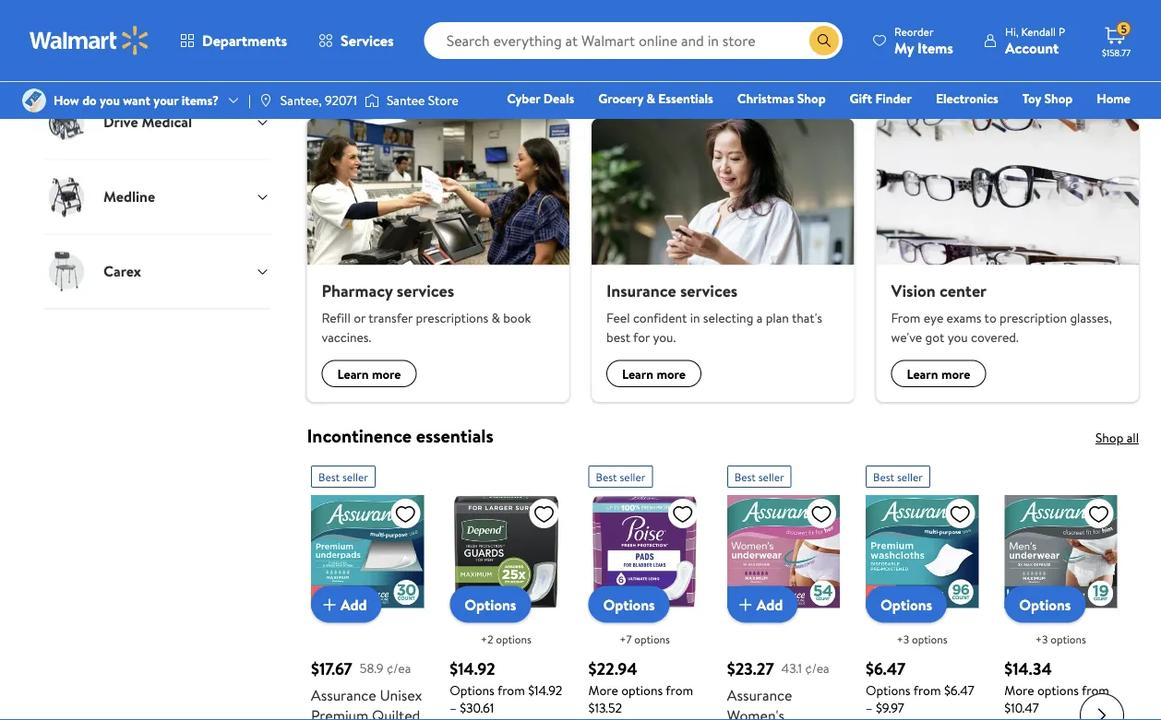 Task type: vqa. For each thing, say whether or not it's contained in the screenshot.
2nd LEARN from right
yes



Task type: locate. For each thing, give the bounding box(es) containing it.
shop up 'fashion' link
[[797, 90, 826, 108]]

best seller for assurance unisex premium quilte
[[318, 470, 368, 485]]

services
[[341, 30, 394, 51]]

that's
[[792, 309, 822, 327]]

2 best seller from the left
[[595, 470, 645, 485]]

0 horizontal spatial $6.47
[[865, 658, 905, 681]]

eye
[[924, 309, 944, 327]]

options link up +7
[[588, 587, 669, 623]]

add to favorites list, assurance unisex premium quilted underpad, maximum absorbency, xl (30 count) image
[[394, 503, 416, 526]]

shop left now
[[688, 15, 724, 38]]

learn more
[[337, 365, 401, 383], [622, 365, 686, 383], [907, 365, 971, 383]]

assurance unisex premium quilted underpad, maximum absorbency, xl (30 count) image
[[311, 496, 423, 609]]

options for assurance premium disposable washcloths, xl (96 count) image
[[880, 595, 932, 615]]

transfer
[[368, 309, 413, 327]]

assurance inside $23.27 43.1 ¢/ea assurance women'
[[727, 685, 792, 706]]

learn more down got
[[907, 365, 971, 383]]

auto
[[867, 115, 894, 133]]

$6.47 up $9.97
[[865, 658, 905, 681]]

from inside $14.34 more options from $10.47
[[1081, 682, 1109, 700]]

$14.92 left '$13.52'
[[528, 682, 562, 700]]

more down transfer
[[372, 365, 401, 383]]

1 horizontal spatial add button
[[727, 587, 797, 623]]

learn down vaccines.
[[337, 365, 369, 383]]

seller for $22.94
[[619, 470, 645, 485]]

0 horizontal spatial &
[[492, 309, 500, 327]]

$14.92 down +2
[[449, 658, 495, 681]]

0 horizontal spatial +3 options
[[896, 632, 947, 648]]

1 assurance from the left
[[311, 685, 376, 706]]

more down you.
[[657, 365, 686, 383]]

best seller
[[318, 470, 368, 485], [595, 470, 645, 485], [734, 470, 784, 485], [873, 470, 922, 485]]

more inside insurance services list item
[[657, 365, 686, 383]]

fashion
[[800, 115, 843, 133]]

0 horizontal spatial add button
[[311, 587, 381, 623]]

best seller up poise incontinence pads for women, 6 drop, ultimate absorbency, long, 45ct image at the bottom of page
[[595, 470, 645, 485]]

book
[[503, 309, 531, 327]]

1 seller from the left
[[342, 470, 368, 485]]

medline button
[[44, 159, 270, 234]]

walmart+
[[1076, 115, 1131, 133]]

search icon image
[[817, 33, 832, 48]]

grocery & essentials link
[[590, 89, 722, 108]]

a
[[757, 309, 763, 327]]

premium
[[311, 706, 368, 721]]

¢/ea
[[386, 660, 411, 678], [805, 660, 829, 678]]

add to favorites list, depend incontinence guards for men, maximum, 52ct image
[[533, 503, 555, 526]]

more inside $14.34 more options from $10.47
[[1004, 682, 1034, 700]]

services up prescriptions
[[397, 279, 454, 303]]

options link up +2
[[449, 587, 531, 623]]

add button up the $23.27
[[727, 587, 797, 623]]

more for insurance
[[657, 365, 686, 383]]

1 horizontal spatial add to cart image
[[734, 594, 756, 616]]

best down incontinence
[[318, 470, 339, 485]]

– left $30.61
[[449, 700, 456, 718]]

0 horizontal spatial +3
[[896, 632, 909, 648]]

+3 options up $14.34
[[1035, 632, 1086, 648]]

santee store
[[387, 91, 459, 109]]

assurance women's incontinence & postpartum underwear, l, maximum absorbency (54 count) image
[[727, 496, 840, 609]]

seller up poise incontinence pads for women, 6 drop, ultimate absorbency, long, 45ct image at the bottom of page
[[619, 470, 645, 485]]

0 vertical spatial you
[[100, 91, 120, 109]]

0 horizontal spatial more
[[588, 682, 618, 700]]

now
[[728, 15, 758, 38]]

2 seller from the left
[[619, 470, 645, 485]]

1 horizontal spatial more
[[1004, 682, 1034, 700]]

1 horizontal spatial +3 options
[[1035, 632, 1086, 648]]

0 horizontal spatial add to cart image
[[318, 594, 340, 616]]

more for $22.94
[[588, 682, 618, 700]]

insurance
[[606, 279, 676, 303]]

1 horizontal spatial  image
[[258, 93, 273, 108]]

options
[[496, 632, 531, 648], [634, 632, 670, 648], [912, 632, 947, 648], [1050, 632, 1086, 648], [621, 682, 662, 700], [1037, 682, 1079, 700]]

2 add to cart image from the left
[[734, 594, 756, 616]]

1 vertical spatial $6.47
[[944, 682, 974, 700]]

carex
[[103, 261, 141, 282]]

santee,
[[280, 91, 322, 109]]

2 add from the left
[[756, 595, 783, 615]]

–
[[449, 700, 456, 718], [865, 700, 872, 718]]

add to cart image
[[318, 594, 340, 616], [734, 594, 756, 616]]

+3
[[896, 632, 909, 648], [1035, 632, 1048, 648]]

list
[[296, 118, 1150, 403]]

3 best from the left
[[734, 470, 755, 485]]

3 best seller from the left
[[734, 470, 784, 485]]

– inside $14.92 options from $14.92 – $30.61
[[449, 700, 456, 718]]

¢/ea for $17.67
[[386, 660, 411, 678]]

1 horizontal spatial +3
[[1035, 632, 1048, 648]]

pharmacy
[[322, 279, 393, 303]]

drive medical
[[103, 112, 192, 132]]

your
[[154, 91, 178, 109]]

auto link
[[858, 114, 902, 134]]

0 horizontal spatial –
[[449, 700, 456, 718]]

assurance down $17.67
[[311, 685, 376, 706]]

p
[[1059, 24, 1065, 39]]

1 ¢/ea from the left
[[386, 660, 411, 678]]

2 product group from the left
[[449, 459, 562, 721]]

best seller up assurance premium disposable washcloths, xl (96 count) image
[[873, 470, 922, 485]]

& right grocery
[[647, 90, 655, 108]]

1 – from the left
[[449, 700, 456, 718]]

best up assurance women's incontinence & postpartum underwear, l, maximum absorbency (54 count) image
[[734, 470, 755, 485]]

2 horizontal spatial learn more
[[907, 365, 971, 383]]

0 vertical spatial $14.92
[[449, 658, 495, 681]]

add for add button for assurance unisex premium quilted underpad, maximum absorbency, xl (30 count) image
[[340, 595, 367, 615]]

– for $6.47
[[865, 700, 872, 718]]

3 more from the left
[[941, 365, 971, 383]]

$6.47
[[865, 658, 905, 681], [944, 682, 974, 700]]

2 ¢/ea from the left
[[805, 660, 829, 678]]

add up the $23.27
[[756, 595, 783, 615]]

options for assurance men's incontinence underwear, l/xl, maximum absorbency (19 count) image
[[1019, 595, 1071, 615]]

services inside the pharmacy services refill or transfer prescriptions & book vaccines.
[[397, 279, 454, 303]]

product group containing $14.92
[[449, 459, 562, 721]]

2 assurance from the left
[[727, 685, 792, 706]]

next slide for product carousel list image
[[1080, 694, 1124, 721]]

grocery
[[598, 90, 643, 108]]

seller up assurance women's incontinence & postpartum underwear, l, maximum absorbency (54 count) image
[[758, 470, 784, 485]]

$6.47 left $10.47
[[944, 682, 974, 700]]

0 vertical spatial &
[[647, 90, 655, 108]]

from
[[497, 682, 525, 700], [665, 682, 693, 700], [913, 682, 941, 700], [1081, 682, 1109, 700]]

best for $22.94
[[595, 470, 617, 485]]

services inside insurance services feel confident in selecting a plan that's best for you.
[[680, 279, 738, 303]]

options inside the $6.47 options from $6.47 – $9.97
[[865, 682, 910, 700]]

how
[[54, 91, 79, 109]]

1 options link from the left
[[449, 587, 531, 623]]

depend incontinence guards for men, maximum, 52ct image
[[449, 496, 562, 609]]

learn more inside vision center list item
[[907, 365, 971, 383]]

– left $9.97
[[865, 700, 872, 718]]

more down $14.34
[[1004, 682, 1034, 700]]

 image left "how"
[[22, 89, 46, 113]]

2 add button from the left
[[727, 587, 797, 623]]

toy shop link
[[1014, 89, 1081, 108]]

2 services from the left
[[680, 279, 738, 303]]

¢/ea right 43.1
[[805, 660, 829, 678]]

in
[[690, 309, 700, 327]]

¢/ea up unisex
[[386, 660, 411, 678]]

2 more from the left
[[1004, 682, 1034, 700]]

$158.77
[[1102, 46, 1131, 59]]

+3 options
[[896, 632, 947, 648], [1035, 632, 1086, 648]]

add up 58.9
[[340, 595, 367, 615]]

Walmart Site-Wide search field
[[424, 22, 843, 59]]

best up assurance premium disposable washcloths, xl (96 count) image
[[873, 470, 894, 485]]

3 from from the left
[[913, 682, 941, 700]]

&
[[647, 90, 655, 108], [492, 309, 500, 327]]

2 more from the left
[[657, 365, 686, 383]]

1 add from the left
[[340, 595, 367, 615]]

options inside $14.92 options from $14.92 – $30.61
[[449, 682, 494, 700]]

add button up $17.67
[[311, 587, 381, 623]]

learn more down you.
[[622, 365, 686, 383]]

Search search field
[[424, 22, 843, 59]]

3 product group from the left
[[588, 459, 701, 721]]

best seller down incontinence
[[318, 470, 368, 485]]

2 options link from the left
[[588, 587, 669, 623]]

3 learn more from the left
[[907, 365, 971, 383]]

learn down got
[[907, 365, 938, 383]]

0 horizontal spatial add
[[340, 595, 367, 615]]

0 horizontal spatial more
[[372, 365, 401, 383]]

1 add button from the left
[[311, 587, 381, 623]]

add to cart image up the $23.27
[[734, 594, 756, 616]]

more inside $22.94 more options from $13.52
[[588, 682, 618, 700]]

christmas shop link
[[729, 89, 834, 108]]

gift
[[850, 90, 872, 108]]

1 horizontal spatial &
[[647, 90, 655, 108]]

1 services from the left
[[397, 279, 454, 303]]

+3 options up the $6.47 options from $6.47 – $9.97
[[896, 632, 947, 648]]

2 horizontal spatial  image
[[365, 91, 379, 110]]

more inside pharmacy services list item
[[372, 365, 401, 383]]

home
[[1097, 90, 1131, 108]]

store
[[428, 91, 459, 109]]

0 horizontal spatial services
[[397, 279, 454, 303]]

1 horizontal spatial ¢/ea
[[805, 660, 829, 678]]

services for pharmacy services
[[397, 279, 454, 303]]

best up poise incontinence pads for women, 6 drop, ultimate absorbency, long, 45ct image at the bottom of page
[[595, 470, 617, 485]]

5 product group from the left
[[865, 459, 978, 721]]

4 seller from the left
[[897, 470, 922, 485]]

1 horizontal spatial you
[[948, 329, 968, 347]]

items
[[918, 37, 953, 58]]

1 horizontal spatial services
[[680, 279, 738, 303]]

you down exams
[[948, 329, 968, 347]]

¢/ea inside $17.67 58.9 ¢/ea assurance unisex premium quilte
[[386, 660, 411, 678]]

learn inside insurance services list item
[[622, 365, 654, 383]]

options inside $14.34 more options from $10.47
[[1037, 682, 1079, 700]]

1 +3 from the left
[[896, 632, 909, 648]]

services
[[397, 279, 454, 303], [680, 279, 738, 303]]

1 horizontal spatial $6.47
[[944, 682, 974, 700]]

best for $6.47
[[873, 470, 894, 485]]

covered.
[[971, 329, 1019, 347]]

vision center list item
[[865, 118, 1150, 403]]

4 best seller from the left
[[873, 470, 922, 485]]

1 horizontal spatial learn more
[[622, 365, 686, 383]]

2 +3 options from the left
[[1035, 632, 1086, 648]]

 image right '|'
[[258, 93, 273, 108]]

seller for $6.47
[[897, 470, 922, 485]]

1 best from the left
[[318, 470, 339, 485]]

learn more down vaccines.
[[337, 365, 401, 383]]

+3 up $14.34
[[1035, 632, 1048, 648]]

5
[[1121, 21, 1127, 37]]

add to favorites list, assurance women's incontinence & postpartum underwear, l, maximum absorbency (54 count) image
[[810, 503, 832, 526]]

learn more inside pharmacy services list item
[[337, 365, 401, 383]]

seller down incontinence
[[342, 470, 368, 485]]

want
[[123, 91, 150, 109]]

& left book
[[492, 309, 500, 327]]

clear search field text image
[[787, 33, 802, 48]]

$10.47
[[1004, 700, 1039, 718]]

1 horizontal spatial assurance
[[727, 685, 792, 706]]

1 vertical spatial &
[[492, 309, 500, 327]]

1 from from the left
[[497, 682, 525, 700]]

from down +7 options
[[665, 682, 693, 700]]

$13.52
[[588, 700, 622, 718]]

options for depend incontinence guards for men, maximum, 52ct image on the bottom of page
[[464, 595, 516, 615]]

you
[[100, 91, 120, 109], [948, 329, 968, 347]]

 image
[[22, 89, 46, 113], [365, 91, 379, 110], [258, 93, 273, 108]]

assurance inside $17.67 58.9 ¢/ea assurance unisex premium quilte
[[311, 685, 376, 706]]

2 horizontal spatial more
[[941, 365, 971, 383]]

0 horizontal spatial you
[[100, 91, 120, 109]]

more down $22.94
[[588, 682, 618, 700]]

services up in
[[680, 279, 738, 303]]

1 +3 options from the left
[[896, 632, 947, 648]]

4 best from the left
[[873, 470, 894, 485]]

unisex
[[379, 685, 422, 706]]

1 horizontal spatial more
[[657, 365, 686, 383]]

best seller up assurance women's incontinence & postpartum underwear, l, maximum absorbency (54 count) image
[[734, 470, 784, 485]]

1 product group from the left
[[311, 459, 423, 721]]

3 learn from the left
[[907, 365, 938, 383]]

1 learn more from the left
[[337, 365, 401, 383]]

0 horizontal spatial learn more
[[337, 365, 401, 383]]

insurance services list item
[[581, 118, 865, 403]]

options down $14.34
[[1037, 682, 1079, 700]]

you right the do
[[100, 91, 120, 109]]

1 vertical spatial $14.92
[[528, 682, 562, 700]]

+3 up the $6.47 options from $6.47 – $9.97
[[896, 632, 909, 648]]

from right $9.97
[[913, 682, 941, 700]]

assurance down the $23.27
[[727, 685, 792, 706]]

add button for assurance unisex premium quilted underpad, maximum absorbency, xl (30 count) image
[[311, 587, 381, 623]]

incontinence essentials
[[307, 423, 494, 449]]

options link up the $6.47 options from $6.47 – $9.97
[[865, 587, 947, 623]]

add to cart image up $17.67
[[318, 594, 340, 616]]

add to favorites list, poise incontinence pads for women, 6 drop, ultimate absorbency, long, 45ct image
[[671, 503, 693, 526]]

vaccines.
[[322, 329, 371, 347]]

$14.92 options from $14.92 – $30.61
[[449, 658, 562, 718]]

center
[[940, 279, 987, 303]]

learn more for insurance
[[622, 365, 686, 383]]

gift finder
[[850, 90, 912, 108]]

1 more from the left
[[372, 365, 401, 383]]

learn down the for
[[622, 365, 654, 383]]

from inside $14.92 options from $14.92 – $30.61
[[497, 682, 525, 700]]

1 vertical spatial you
[[948, 329, 968, 347]]

seller
[[342, 470, 368, 485], [619, 470, 645, 485], [758, 470, 784, 485], [897, 470, 922, 485]]

best
[[606, 329, 630, 347]]

0 horizontal spatial learn
[[337, 365, 369, 383]]

add button for assurance women's incontinence & postpartum underwear, l, maximum absorbency (54 count) image
[[727, 587, 797, 623]]

2 horizontal spatial learn
[[907, 365, 938, 383]]

learn inside pharmacy services list item
[[337, 365, 369, 383]]

assurance
[[311, 685, 376, 706], [727, 685, 792, 706]]

more inside vision center list item
[[941, 365, 971, 383]]

2 – from the left
[[865, 700, 872, 718]]

shop now link
[[688, 15, 758, 38]]

0 horizontal spatial assurance
[[311, 685, 376, 706]]

$22.94
[[588, 658, 637, 681]]

¢/ea inside $23.27 43.1 ¢/ea assurance women'
[[805, 660, 829, 678]]

account
[[1005, 37, 1059, 58]]

from inside $22.94 more options from $13.52
[[665, 682, 693, 700]]

2 best from the left
[[595, 470, 617, 485]]

shop right toy
[[1044, 90, 1073, 108]]

more down got
[[941, 365, 971, 383]]

+7 options
[[619, 632, 670, 648]]

product group
[[311, 459, 423, 721], [449, 459, 562, 721], [588, 459, 701, 721], [727, 459, 840, 721], [865, 459, 978, 721], [1004, 459, 1117, 721]]

options link up $14.34
[[1004, 587, 1085, 623]]

+2
[[480, 632, 493, 648]]

1 more from the left
[[588, 682, 618, 700]]

0 horizontal spatial  image
[[22, 89, 46, 113]]

essentials
[[416, 423, 494, 449]]

glasses,
[[1070, 309, 1112, 327]]

3 options link from the left
[[865, 587, 947, 623]]

6 product group from the left
[[1004, 459, 1117, 721]]

1 best seller from the left
[[318, 470, 368, 485]]

options up the $6.47 options from $6.47 – $9.97
[[912, 632, 947, 648]]

1 horizontal spatial add
[[756, 595, 783, 615]]

learn for insurance
[[622, 365, 654, 383]]

1 horizontal spatial learn
[[622, 365, 654, 383]]

 image right 92071
[[365, 91, 379, 110]]

add button
[[311, 587, 381, 623], [727, 587, 797, 623]]

– inside the $6.47 options from $6.47 – $9.97
[[865, 700, 872, 718]]

1 horizontal spatial –
[[865, 700, 872, 718]]

2 learn from the left
[[622, 365, 654, 383]]

to
[[985, 309, 997, 327]]

1 add to cart image from the left
[[318, 594, 340, 616]]

pharmacy services list item
[[296, 118, 581, 403]]

walmart image
[[30, 26, 150, 55]]

4 from from the left
[[1081, 682, 1109, 700]]

2 from from the left
[[665, 682, 693, 700]]

from right $30.61
[[497, 682, 525, 700]]

from right $10.47
[[1081, 682, 1109, 700]]

learn inside vision center list item
[[907, 365, 938, 383]]

from
[[891, 309, 921, 327]]

4 product group from the left
[[727, 459, 840, 721]]

1 learn from the left
[[337, 365, 369, 383]]

options down $22.94
[[621, 682, 662, 700]]

2 learn more from the left
[[622, 365, 686, 383]]

for
[[633, 329, 650, 347]]

1 horizontal spatial $14.92
[[528, 682, 562, 700]]

$23.27 43.1 ¢/ea assurance women'
[[727, 658, 829, 721]]

0 horizontal spatial ¢/ea
[[386, 660, 411, 678]]

seller up assurance premium disposable washcloths, xl (96 count) image
[[897, 470, 922, 485]]

more
[[588, 682, 618, 700], [1004, 682, 1034, 700]]

¢/ea for $23.27
[[805, 660, 829, 678]]

confident
[[633, 309, 687, 327]]

learn more inside insurance services list item
[[622, 365, 686, 383]]



Task type: describe. For each thing, give the bounding box(es) containing it.
92071
[[325, 91, 357, 109]]

or
[[354, 309, 366, 327]]

drive medical button
[[44, 84, 270, 159]]

items?
[[182, 91, 219, 109]]

pharmacy services refill or transfer prescriptions & book vaccines.
[[322, 279, 531, 347]]

shop all link
[[1096, 429, 1139, 447]]

prescriptions
[[416, 309, 488, 327]]

options inside $22.94 more options from $13.52
[[621, 682, 662, 700]]

grocery & essentials
[[598, 90, 713, 108]]

registry
[[918, 115, 965, 133]]

$14.34
[[1004, 658, 1052, 681]]

$23.27
[[727, 658, 774, 681]]

assurance premium disposable washcloths, xl (96 count) image
[[865, 496, 978, 609]]

$17.67 58.9 ¢/ea assurance unisex premium quilte
[[311, 658, 422, 721]]

options right +7
[[634, 632, 670, 648]]

list containing pharmacy services
[[296, 118, 1150, 403]]

$22.94 more options from $13.52
[[588, 658, 693, 718]]

selecting
[[703, 309, 754, 327]]

essentials
[[658, 90, 713, 108]]

assurance for $23.27
[[727, 685, 792, 706]]

3 seller from the left
[[758, 470, 784, 485]]

feel
[[606, 309, 630, 327]]

assurance for $17.67
[[311, 685, 376, 706]]

43.1
[[781, 660, 802, 678]]

finder
[[875, 90, 912, 108]]

more for pharmacy
[[372, 365, 401, 383]]

add for assurance women's incontinence & postpartum underwear, l, maximum absorbency (54 count) image's add button
[[756, 595, 783, 615]]

learn more for vision
[[907, 365, 971, 383]]

+7
[[619, 632, 631, 648]]

& inside the pharmacy services refill or transfer prescriptions & book vaccines.
[[492, 309, 500, 327]]

santee, 92071
[[280, 91, 357, 109]]

plan
[[766, 309, 789, 327]]

$9.97
[[875, 700, 904, 718]]

learn for vision
[[907, 365, 938, 383]]

incontinence
[[307, 423, 412, 449]]

learn more for pharmacy
[[337, 365, 401, 383]]

deals
[[544, 90, 574, 108]]

best seller for $6.47
[[873, 470, 922, 485]]

0 horizontal spatial $14.92
[[449, 658, 495, 681]]

options right +2
[[496, 632, 531, 648]]

how do you want your items?
[[54, 91, 219, 109]]

4 options link from the left
[[1004, 587, 1085, 623]]

walmart+ link
[[1067, 114, 1139, 134]]

toy shop
[[1023, 90, 1073, 108]]

more for $14.34
[[1004, 682, 1034, 700]]

best for assurance unisex premium quilte
[[318, 470, 339, 485]]

exams
[[947, 309, 982, 327]]

poise incontinence pads for women, 6 drop, ultimate absorbency, long, 45ct image
[[588, 496, 701, 609]]

product group containing $14.34
[[1004, 459, 1117, 721]]

learn for pharmacy
[[337, 365, 369, 383]]

options link for $14.92
[[449, 587, 531, 623]]

 image for how do you want your items?
[[22, 89, 46, 113]]

assurance men's incontinence underwear, l/xl, maximum absorbency (19 count) image
[[1004, 496, 1117, 609]]

hi, kendall p account
[[1005, 24, 1065, 58]]

cyber deals
[[507, 90, 574, 108]]

you.
[[653, 329, 676, 347]]

one
[[989, 115, 1017, 133]]

insurance services feel confident in selecting a plan that's best for you.
[[606, 279, 822, 347]]

shop now
[[688, 15, 758, 38]]

shop left all
[[1096, 429, 1124, 447]]

options link for $22.94
[[588, 587, 669, 623]]

departments
[[202, 30, 287, 51]]

|
[[248, 91, 251, 109]]

vision
[[891, 279, 936, 303]]

$14.34 more options from $10.47
[[1004, 658, 1109, 718]]

services button
[[303, 18, 409, 63]]

pay with your fsa or hsa card online. check out from the comfort of your home.  shop now. image
[[322, 0, 1124, 43]]

home link
[[1089, 89, 1139, 108]]

seller for assurance unisex premium quilte
[[342, 470, 368, 485]]

add to favorites list, assurance men's incontinence underwear, l/xl, maximum absorbency (19 count) image
[[1087, 503, 1110, 526]]

medline
[[103, 187, 155, 207]]

prescription
[[1000, 309, 1067, 327]]

electronics
[[936, 90, 999, 108]]

from inside the $6.47 options from $6.47 – $9.97
[[913, 682, 941, 700]]

electronics link
[[928, 89, 1007, 108]]

carex button
[[44, 234, 270, 309]]

toy
[[1023, 90, 1041, 108]]

product group containing $23.27
[[727, 459, 840, 721]]

you inside vision center from eye exams to prescription glasses, we've got you covered.
[[948, 329, 968, 347]]

$6.47 options from $6.47 – $9.97
[[865, 658, 974, 718]]

– for $14.92
[[449, 700, 456, 718]]

options link for $6.47
[[865, 587, 947, 623]]

reorder my items
[[894, 24, 953, 58]]

debit
[[1020, 115, 1052, 133]]

one debit link
[[981, 114, 1060, 134]]

we've
[[891, 329, 922, 347]]

do
[[82, 91, 97, 109]]

one debit
[[989, 115, 1052, 133]]

 image for santee store
[[365, 91, 379, 110]]

0 vertical spatial $6.47
[[865, 658, 905, 681]]

add to cart image for assurance unisex premium quilted underpad, maximum absorbency, xl (30 count) image
[[318, 594, 340, 616]]

product group containing $6.47
[[865, 459, 978, 721]]

 image for santee, 92071
[[258, 93, 273, 108]]

+2 options
[[480, 632, 531, 648]]

product group containing $22.94
[[588, 459, 701, 721]]

add to favorites list, assurance premium disposable washcloths, xl (96 count) image
[[949, 503, 971, 526]]

options up $14.34 more options from $10.47
[[1050, 632, 1086, 648]]

departments button
[[164, 18, 303, 63]]

santee
[[387, 91, 425, 109]]

$17.67
[[311, 658, 352, 681]]

christmas
[[737, 90, 794, 108]]

all
[[1127, 429, 1139, 447]]

add to cart image for assurance women's incontinence & postpartum underwear, l, maximum absorbency (54 count) image
[[734, 594, 756, 616]]

fashion link
[[792, 114, 851, 134]]

gift finder link
[[841, 89, 920, 108]]

more for vision
[[941, 365, 971, 383]]

registry link
[[910, 114, 974, 134]]

got
[[925, 329, 945, 347]]

options for poise incontinence pads for women, 6 drop, ultimate absorbency, long, 45ct image at the bottom of page
[[603, 595, 655, 615]]

resources
[[307, 78, 388, 104]]

2 +3 from the left
[[1035, 632, 1048, 648]]

best seller for $22.94
[[595, 470, 645, 485]]

reorder
[[894, 24, 934, 39]]

vision center from eye exams to prescription glasses, we've got you covered.
[[891, 279, 1112, 347]]

product group containing $17.67
[[311, 459, 423, 721]]

services for insurance services
[[680, 279, 738, 303]]

hi,
[[1005, 24, 1019, 39]]



